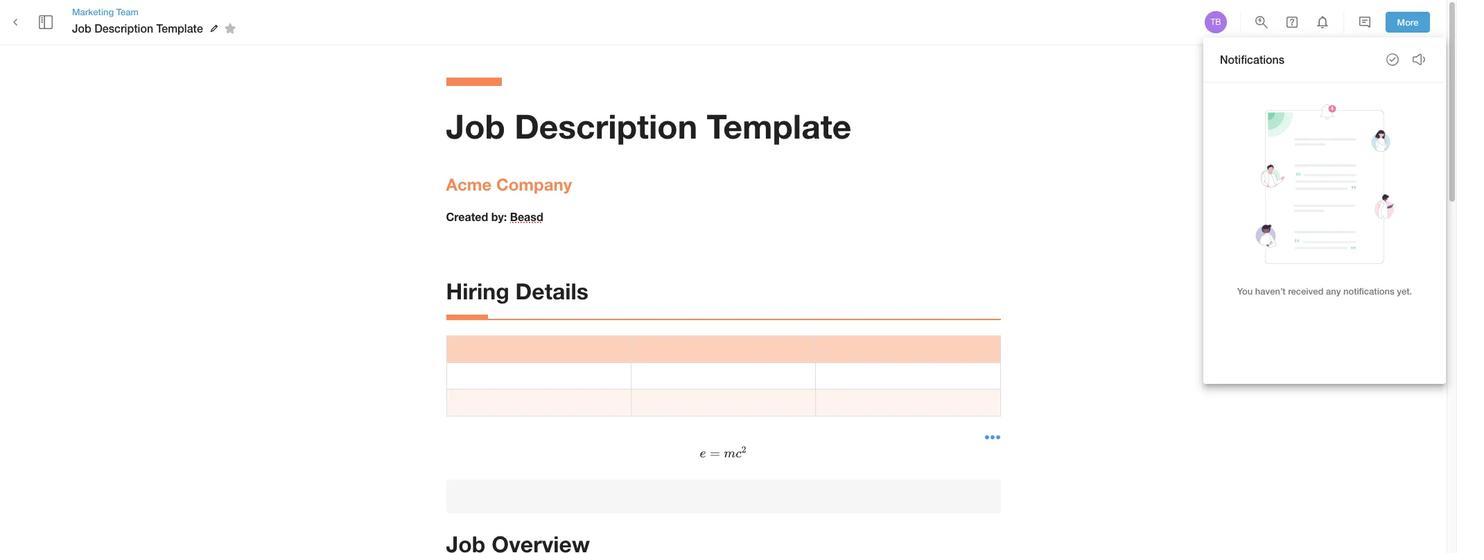 Task type: describe. For each thing, give the bounding box(es) containing it.
notifications
[[1344, 286, 1395, 297]]

you
[[1238, 286, 1253, 297]]

hiring details
[[446, 278, 589, 304]]

more button
[[1387, 12, 1431, 33]]

0 vertical spatial job
[[72, 21, 91, 35]]

details
[[516, 278, 589, 304]]

e
[[700, 448, 706, 461]]

created
[[446, 210, 488, 223]]

beasd
[[510, 210, 544, 223]]

company
[[497, 175, 572, 194]]

c
[[736, 448, 742, 461]]

tb
[[1211, 17, 1222, 27]]

1 vertical spatial job
[[446, 106, 506, 146]]

more
[[1398, 16, 1419, 27]]

1 horizontal spatial description
[[515, 106, 698, 146]]

marketing team
[[72, 6, 139, 17]]

received
[[1289, 286, 1324, 297]]

acme company
[[446, 175, 572, 194]]

acme
[[446, 175, 492, 194]]

yet.
[[1398, 286, 1413, 297]]

1 vertical spatial template
[[707, 106, 852, 146]]

0 horizontal spatial job description template
[[72, 21, 203, 35]]



Task type: vqa. For each thing, say whether or not it's contained in the screenshot.
blitz
no



Task type: locate. For each thing, give the bounding box(es) containing it.
0 horizontal spatial template
[[156, 21, 203, 35]]

tb button
[[1203, 9, 1230, 35]]

job description template
[[72, 21, 203, 35], [446, 106, 852, 146]]

you haven't received any notifications yet.
[[1238, 286, 1413, 297]]

1 horizontal spatial job description template
[[446, 106, 852, 146]]

1 vertical spatial description
[[515, 106, 698, 146]]

favorite image
[[222, 20, 238, 37]]

1 horizontal spatial job
[[446, 106, 506, 146]]

created by: beasd
[[446, 210, 544, 223]]

by:
[[492, 210, 507, 223]]

2
[[742, 445, 747, 456]]

=
[[710, 446, 721, 461]]

1 horizontal spatial template
[[707, 106, 852, 146]]

job up acme
[[446, 106, 506, 146]]

hiring
[[446, 278, 510, 304]]

marketing team link
[[72, 5, 241, 18]]

0 horizontal spatial description
[[95, 21, 153, 35]]

description
[[95, 21, 153, 35], [515, 106, 698, 146]]

haven't
[[1256, 286, 1286, 297]]

m
[[724, 448, 736, 461]]

1 vertical spatial job description template
[[446, 106, 852, 146]]

marketing
[[72, 6, 114, 17]]

0 horizontal spatial job
[[72, 21, 91, 35]]

template
[[156, 21, 203, 35], [707, 106, 852, 146]]

0 vertical spatial description
[[95, 21, 153, 35]]

0 vertical spatial template
[[156, 21, 203, 35]]

0 vertical spatial job description template
[[72, 21, 203, 35]]

any
[[1327, 286, 1342, 297]]

job down marketing
[[72, 21, 91, 35]]

job
[[72, 21, 91, 35], [446, 106, 506, 146]]

team
[[116, 6, 139, 17]]

notifications
[[1221, 53, 1285, 66]]

e = m c 2
[[700, 445, 747, 461]]



